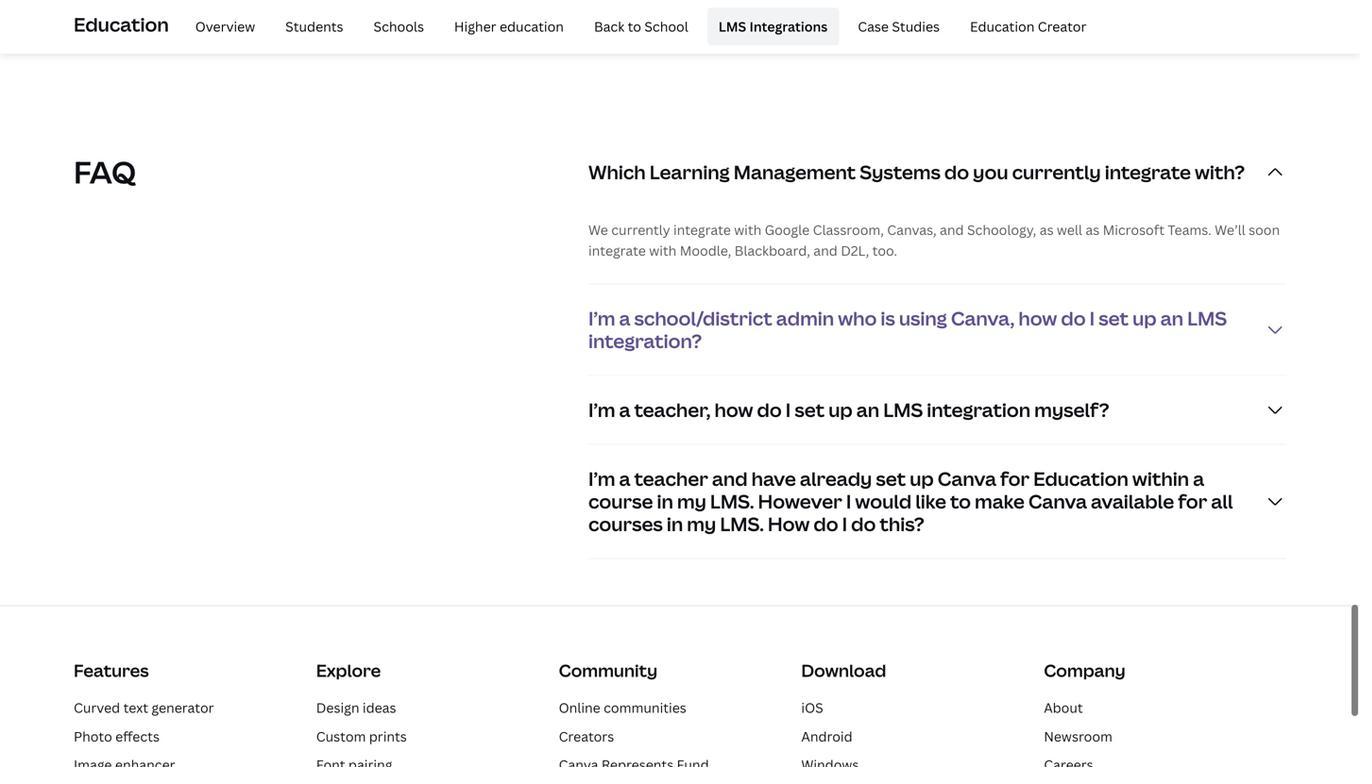 Task type: describe. For each thing, give the bounding box(es) containing it.
how inside i'm a school/district admin who is using canva, how do i set up an lms integration?
[[1019, 304, 1057, 330]]

case studies link
[[847, 8, 951, 45]]

in down teacher
[[667, 510, 683, 536]]

design ideas link
[[316, 697, 396, 715]]

back to school link
[[583, 8, 700, 45]]

courses
[[588, 510, 663, 536]]

i'm a teacher and have already set up canva for education within a course in my lms. however i would like to make canva available for all courses in my lms. how do i do this? button
[[588, 443, 1286, 557]]

1 horizontal spatial canva
[[1028, 487, 1087, 513]]

explore
[[316, 658, 381, 681]]

prints
[[369, 726, 407, 744]]

education inside i'm a teacher and have already set up canva for education within a course in my lms. however i would like to make canva available for all courses in my lms. how do i do this?
[[1033, 464, 1129, 490]]

lms integrations link
[[707, 8, 839, 45]]

back to school
[[594, 17, 688, 35]]

we'll
[[1215, 219, 1246, 237]]

android
[[801, 726, 853, 744]]

2 vertical spatial integrate
[[588, 240, 646, 258]]

menu bar containing overview
[[176, 8, 1098, 45]]

well
[[1057, 219, 1082, 237]]

already
[[800, 464, 872, 490]]

photo effects link
[[74, 726, 160, 744]]

online communities link
[[559, 697, 686, 715]]

i'm a teacher, how do i set up an lms integration myself?
[[588, 395, 1109, 421]]

text
[[123, 697, 148, 715]]

2 as from the left
[[1086, 219, 1100, 237]]

management
[[734, 157, 856, 183]]

1 vertical spatial how
[[715, 395, 753, 421]]

schoology,
[[967, 219, 1036, 237]]

how
[[768, 510, 810, 536]]

do inside i'm a school/district admin who is using canva, how do i set up an lms integration?
[[1061, 304, 1086, 330]]

teacher,
[[634, 395, 711, 421]]

i inside i'm a teacher, how do i set up an lms integration myself? dropdown button
[[786, 395, 791, 421]]

generator
[[151, 697, 214, 715]]

course
[[588, 487, 653, 513]]

up inside i'm a school/district admin who is using canva, how do i set up an lms integration?
[[1133, 304, 1157, 330]]

overview link
[[184, 8, 267, 45]]

too.
[[872, 240, 897, 258]]

this?
[[880, 510, 924, 536]]

make
[[975, 487, 1025, 513]]

higher education link
[[443, 8, 575, 45]]

custom
[[316, 726, 366, 744]]

integration
[[927, 395, 1031, 421]]

1 horizontal spatial integrate
[[673, 219, 731, 237]]

learning
[[650, 157, 730, 183]]

currently inside dropdown button
[[1012, 157, 1101, 183]]

systems
[[860, 157, 941, 183]]

within
[[1132, 464, 1189, 490]]

we
[[588, 219, 608, 237]]

integrations
[[749, 17, 828, 35]]

lms inside i'm a school/district admin who is using canva, how do i set up an lms integration?
[[1187, 304, 1227, 330]]

using
[[899, 304, 947, 330]]

photo effects
[[74, 726, 160, 744]]

available
[[1091, 487, 1174, 513]]

case
[[858, 17, 889, 35]]

canva,
[[951, 304, 1015, 330]]

i'm a school/district admin who is using canva, how do i set up an lms integration? button
[[588, 283, 1286, 374]]

i'm for i'm a school/district admin who is using canva, how do i set up an lms integration?
[[588, 304, 615, 330]]

curved
[[74, 697, 120, 715]]

education creator link
[[959, 8, 1098, 45]]

photo
[[74, 726, 112, 744]]

creators link
[[559, 726, 614, 744]]

lms inside 'menu bar'
[[719, 17, 746, 35]]

newsroom link
[[1044, 726, 1113, 744]]

i'm a teacher, how do i set up an lms integration myself? button
[[588, 375, 1286, 443]]

school
[[644, 17, 688, 35]]

have
[[751, 464, 796, 490]]

curved text generator link
[[74, 697, 214, 715]]

microsoft
[[1103, 219, 1165, 237]]

ios link
[[801, 697, 823, 715]]

my right courses
[[677, 487, 706, 513]]

in right course on the left bottom
[[657, 487, 673, 513]]

myself?
[[1034, 395, 1109, 421]]

classroom,
[[813, 219, 884, 237]]

0 horizontal spatial for
[[1000, 464, 1030, 490]]

schools link
[[362, 8, 435, 45]]

ios
[[801, 697, 823, 715]]

higher
[[454, 17, 496, 35]]

lms integrations
[[719, 17, 828, 35]]

android link
[[801, 726, 853, 744]]

do right the 'how'
[[814, 510, 838, 536]]

a left all
[[1193, 464, 1204, 490]]

you
[[973, 157, 1008, 183]]

download
[[801, 658, 886, 681]]

an inside i'm a school/district admin who is using canva, how do i set up an lms integration?
[[1161, 304, 1184, 330]]

students link
[[274, 8, 355, 45]]

which learning management systems do you currently integrate with? button
[[588, 137, 1286, 205]]

and inside i'm a teacher and have already set up canva for education within a course in my lms. however i would like to make canva available for all courses in my lms. how do i do this?
[[712, 464, 748, 490]]

however
[[758, 487, 842, 513]]

soon
[[1249, 219, 1280, 237]]

0 vertical spatial with
[[734, 219, 762, 237]]

education creator
[[970, 17, 1087, 35]]

online
[[559, 697, 601, 715]]

1 as from the left
[[1040, 219, 1054, 237]]

up for education
[[910, 464, 934, 490]]

a for teacher
[[619, 464, 630, 490]]



Task type: vqa. For each thing, say whether or not it's contained in the screenshot.
this? on the right
yes



Task type: locate. For each thing, give the bounding box(es) containing it.
as left well
[[1040, 219, 1054, 237]]

custom prints
[[316, 726, 407, 744]]

0 horizontal spatial an
[[857, 395, 880, 421]]

about link
[[1044, 697, 1083, 715]]

a left the school/district
[[619, 304, 630, 330]]

with up blackboard,
[[734, 219, 762, 237]]

a for teacher,
[[619, 395, 630, 421]]

to inside 'menu bar'
[[628, 17, 641, 35]]

in
[[657, 487, 673, 513], [667, 510, 683, 536]]

to inside i'm a teacher and have already set up canva for education within a course in my lms. however i would like to make canva available for all courses in my lms. how do i do this?
[[950, 487, 971, 513]]

who
[[838, 304, 877, 330]]

1 vertical spatial integrate
[[673, 219, 731, 237]]

currently
[[1012, 157, 1101, 183], [611, 219, 670, 237]]

lms down teams.
[[1187, 304, 1227, 330]]

and left d2l,
[[814, 240, 838, 258]]

1 i'm from the top
[[588, 304, 615, 330]]

custom prints link
[[316, 726, 407, 744]]

i'm inside i'm a teacher and have already set up canva for education within a course in my lms. however i would like to make canva available for all courses in my lms. how do i do this?
[[588, 464, 615, 490]]

do left you
[[944, 157, 969, 183]]

and left have
[[712, 464, 748, 490]]

set for i'm a teacher and have already set up canva for education within a course in my lms. however i would like to make canva available for all courses in my lms. how do i do this?
[[876, 464, 906, 490]]

1 horizontal spatial up
[[910, 464, 934, 490]]

lms.
[[710, 487, 754, 513], [720, 510, 764, 536]]

community
[[559, 658, 658, 681]]

set for i'm a teacher, how do i set up an lms integration myself?
[[795, 395, 825, 421]]

0 horizontal spatial and
[[712, 464, 748, 490]]

1 vertical spatial to
[[950, 487, 971, 513]]

integrate
[[1105, 157, 1191, 183], [673, 219, 731, 237], [588, 240, 646, 258]]

a for school/district
[[619, 304, 630, 330]]

a up courses
[[619, 464, 630, 490]]

2 horizontal spatial and
[[940, 219, 964, 237]]

set up already
[[795, 395, 825, 421]]

lms left integrations
[[719, 17, 746, 35]]

students
[[285, 17, 343, 35]]

to
[[628, 17, 641, 35], [950, 487, 971, 513]]

2 vertical spatial i'm
[[588, 464, 615, 490]]

0 vertical spatial and
[[940, 219, 964, 237]]

my
[[677, 487, 706, 513], [687, 510, 716, 536]]

studies
[[892, 17, 940, 35]]

case studies
[[858, 17, 940, 35]]

moodle,
[[680, 240, 731, 258]]

2 vertical spatial lms
[[883, 395, 923, 421]]

schools
[[374, 17, 424, 35]]

0 horizontal spatial currently
[[611, 219, 670, 237]]

1 vertical spatial lms
[[1187, 304, 1227, 330]]

1 horizontal spatial currently
[[1012, 157, 1101, 183]]

blackboard,
[[735, 240, 810, 258]]

do inside i'm a teacher, how do i set up an lms integration myself? dropdown button
[[757, 395, 782, 421]]

lms inside i'm a teacher, how do i set up an lms integration myself? dropdown button
[[883, 395, 923, 421]]

menu bar
[[176, 8, 1098, 45]]

1 vertical spatial with
[[649, 240, 677, 258]]

1 vertical spatial currently
[[611, 219, 670, 237]]

i'm
[[588, 304, 615, 330], [588, 395, 615, 421], [588, 464, 615, 490]]

with
[[734, 219, 762, 237], [649, 240, 677, 258]]

canva down integration
[[938, 464, 996, 490]]

as
[[1040, 219, 1054, 237], [1086, 219, 1100, 237]]

as right well
[[1086, 219, 1100, 237]]

education
[[74, 11, 169, 37], [970, 17, 1035, 35], [1033, 464, 1129, 490]]

0 horizontal spatial as
[[1040, 219, 1054, 237]]

0 horizontal spatial lms
[[719, 17, 746, 35]]

creator
[[1038, 17, 1087, 35]]

1 horizontal spatial how
[[1019, 304, 1057, 330]]

0 horizontal spatial integrate
[[588, 240, 646, 258]]

1 vertical spatial and
[[814, 240, 838, 258]]

newsroom
[[1044, 726, 1113, 744]]

education for education creator
[[970, 17, 1035, 35]]

canva
[[938, 464, 996, 490], [1028, 487, 1087, 513]]

2 i'm from the top
[[588, 395, 615, 421]]

up inside i'm a teacher and have already set up canva for education within a course in my lms. however i would like to make canva available for all courses in my lms. how do i do this?
[[910, 464, 934, 490]]

i inside i'm a school/district admin who is using canva, how do i set up an lms integration?
[[1090, 304, 1095, 330]]

0 horizontal spatial how
[[715, 395, 753, 421]]

admin
[[776, 304, 834, 330]]

2 vertical spatial set
[[876, 464, 906, 490]]

teacher
[[634, 464, 708, 490]]

0 horizontal spatial to
[[628, 17, 641, 35]]

and
[[940, 219, 964, 237], [814, 240, 838, 258], [712, 464, 748, 490]]

higher education
[[454, 17, 564, 35]]

integration?
[[588, 326, 702, 352]]

canva right make
[[1028, 487, 1087, 513]]

i'm up courses
[[588, 464, 615, 490]]

2 horizontal spatial lms
[[1187, 304, 1227, 330]]

do
[[944, 157, 969, 183], [1061, 304, 1086, 330], [757, 395, 782, 421], [814, 510, 838, 536], [851, 510, 876, 536]]

0 vertical spatial up
[[1133, 304, 1157, 330]]

set inside i'm a teacher and have already set up canva for education within a course in my lms. however i would like to make canva available for all courses in my lms. how do i do this?
[[876, 464, 906, 490]]

lms
[[719, 17, 746, 35], [1187, 304, 1227, 330], [883, 395, 923, 421]]

1 vertical spatial i'm
[[588, 395, 615, 421]]

communities
[[604, 697, 686, 715]]

0 vertical spatial i'm
[[588, 304, 615, 330]]

set left like
[[876, 464, 906, 490]]

currently inside the we currently integrate with google classroom, canvas, and schoology, as well as microsoft teams. we'll soon integrate with moodle, blackboard, and d2l, too.
[[611, 219, 670, 237]]

with?
[[1195, 157, 1245, 183]]

integrate up moodle,
[[673, 219, 731, 237]]

online communities
[[559, 697, 686, 715]]

would
[[855, 487, 912, 513]]

do down well
[[1061, 304, 1086, 330]]

do up have
[[757, 395, 782, 421]]

0 horizontal spatial up
[[829, 395, 853, 421]]

set inside i'm a school/district admin who is using canva, how do i set up an lms integration?
[[1099, 304, 1129, 330]]

and right canvas,
[[940, 219, 964, 237]]

0 vertical spatial lms
[[719, 17, 746, 35]]

do left this?
[[851, 510, 876, 536]]

education for education
[[74, 11, 169, 37]]

ideas
[[363, 697, 396, 715]]

1 vertical spatial an
[[857, 395, 880, 421]]

curved text generator
[[74, 697, 214, 715]]

i
[[1090, 304, 1095, 330], [786, 395, 791, 421], [846, 487, 851, 513], [842, 510, 847, 536]]

company
[[1044, 658, 1126, 681]]

1 horizontal spatial with
[[734, 219, 762, 237]]

1 vertical spatial up
[[829, 395, 853, 421]]

an up already
[[857, 395, 880, 421]]

0 vertical spatial how
[[1019, 304, 1057, 330]]

an down teams.
[[1161, 304, 1184, 330]]

up for integration
[[829, 395, 853, 421]]

3 i'm from the top
[[588, 464, 615, 490]]

i'm for i'm a teacher, how do i set up an lms integration myself?
[[588, 395, 615, 421]]

0 horizontal spatial canva
[[938, 464, 996, 490]]

design ideas
[[316, 697, 396, 715]]

integrate up microsoft at the top of the page
[[1105, 157, 1191, 183]]

with left moodle,
[[649, 240, 677, 258]]

1 vertical spatial set
[[795, 395, 825, 421]]

which learning management systems do you currently integrate with?
[[588, 157, 1245, 183]]

effects
[[115, 726, 160, 744]]

1 horizontal spatial set
[[876, 464, 906, 490]]

features
[[74, 658, 149, 681]]

to right like
[[950, 487, 971, 513]]

is
[[881, 304, 895, 330]]

do inside which learning management systems do you currently integrate with? dropdown button
[[944, 157, 969, 183]]

back
[[594, 17, 625, 35]]

integrate down we
[[588, 240, 646, 258]]

1 horizontal spatial to
[[950, 487, 971, 513]]

a inside i'm a school/district admin who is using canva, how do i set up an lms integration?
[[619, 304, 630, 330]]

set down microsoft at the top of the page
[[1099, 304, 1129, 330]]

i'm a school/district admin who is using canva, how do i set up an lms integration?
[[588, 304, 1227, 352]]

creators
[[559, 726, 614, 744]]

0 vertical spatial integrate
[[1105, 157, 1191, 183]]

set
[[1099, 304, 1129, 330], [795, 395, 825, 421], [876, 464, 906, 490]]

2 horizontal spatial up
[[1133, 304, 1157, 330]]

faq
[[74, 150, 136, 191]]

for left all
[[1178, 487, 1207, 513]]

0 horizontal spatial set
[[795, 395, 825, 421]]

0 vertical spatial an
[[1161, 304, 1184, 330]]

overview
[[195, 17, 255, 35]]

0 vertical spatial set
[[1099, 304, 1129, 330]]

for down integration
[[1000, 464, 1030, 490]]

i'm inside i'm a school/district admin who is using canva, how do i set up an lms integration?
[[588, 304, 615, 330]]

up down microsoft at the top of the page
[[1133, 304, 1157, 330]]

2 vertical spatial up
[[910, 464, 934, 490]]

i'm left teacher,
[[588, 395, 615, 421]]

up
[[1133, 304, 1157, 330], [829, 395, 853, 421], [910, 464, 934, 490]]

which
[[588, 157, 646, 183]]

currently up well
[[1012, 157, 1101, 183]]

to right the back
[[628, 17, 641, 35]]

school/district
[[634, 304, 772, 330]]

1 horizontal spatial for
[[1178, 487, 1207, 513]]

how right canva,
[[1019, 304, 1057, 330]]

up up this?
[[910, 464, 934, 490]]

i'm a teacher and have already set up canva for education within a course in my lms. however i would like to make canva available for all courses in my lms. how do i do this?
[[588, 464, 1233, 536]]

currently right we
[[611, 219, 670, 237]]

1 horizontal spatial and
[[814, 240, 838, 258]]

my down teacher
[[687, 510, 716, 536]]

up up already
[[829, 395, 853, 421]]

about
[[1044, 697, 1083, 715]]

2 horizontal spatial integrate
[[1105, 157, 1191, 183]]

2 vertical spatial and
[[712, 464, 748, 490]]

google
[[765, 219, 810, 237]]

0 vertical spatial to
[[628, 17, 641, 35]]

all
[[1211, 487, 1233, 513]]

i'm for i'm a teacher and have already set up canva for education within a course in my lms. however i would like to make canva available for all courses in my lms. how do i do this?
[[588, 464, 615, 490]]

1 horizontal spatial as
[[1086, 219, 1100, 237]]

integrate inside dropdown button
[[1105, 157, 1191, 183]]

i'm down we
[[588, 304, 615, 330]]

2 horizontal spatial set
[[1099, 304, 1129, 330]]

0 vertical spatial currently
[[1012, 157, 1101, 183]]

lms left integration
[[883, 395, 923, 421]]

canvas,
[[887, 219, 937, 237]]

how right teacher,
[[715, 395, 753, 421]]

a left teacher,
[[619, 395, 630, 421]]

0 horizontal spatial with
[[649, 240, 677, 258]]

education inside 'menu bar'
[[970, 17, 1035, 35]]

d2l,
[[841, 240, 869, 258]]

1 horizontal spatial an
[[1161, 304, 1184, 330]]

teams.
[[1168, 219, 1212, 237]]

1 horizontal spatial lms
[[883, 395, 923, 421]]

education
[[500, 17, 564, 35]]



